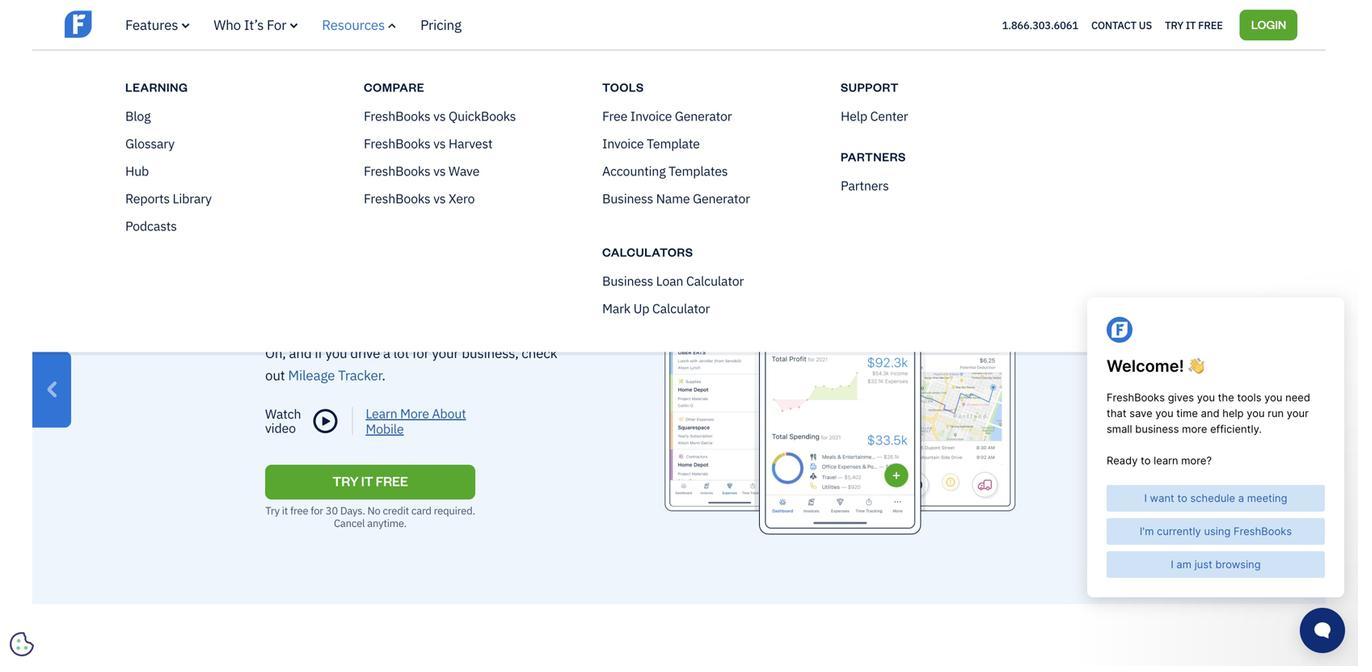 Task type: vqa. For each thing, say whether or not it's contained in the screenshot.
bottom the Program
no



Task type: describe. For each thing, give the bounding box(es) containing it.
mark
[[603, 300, 631, 317]]

support link
[[841, 78, 1047, 96]]

learning
[[125, 79, 188, 95]]

1 partners from the top
[[841, 149, 907, 164]]

lot
[[394, 344, 409, 362]]

freshbooks for freshbooks vs wave
[[364, 163, 431, 180]]

business for business loan calculator
[[603, 273, 654, 290]]

stay
[[265, 278, 292, 296]]

easy-to-use accounting & bookkeeping features
[[371, 99, 988, 135]]

.
[[382, 366, 386, 384]]

templates
[[669, 163, 728, 180]]

vs for harvest
[[434, 135, 446, 152]]

0 horizontal spatial features
[[125, 16, 178, 34]]

stay connected to your clients and team, even on the go. send invoices, track expenses, and check on projects all with the freshbooks mobile app. oh, and if you drive a lot for your business, check out
[[265, 278, 560, 384]]

with
[[353, 322, 379, 340]]

if
[[315, 344, 322, 362]]

tracker
[[338, 366, 382, 384]]

vs for xero
[[434, 190, 446, 207]]

payments link
[[466, 161, 568, 193]]

wave
[[449, 163, 480, 180]]

mobile
[[479, 322, 520, 340]]

it for free
[[1186, 18, 1197, 32]]

freshbooks vs quickbooks
[[364, 108, 516, 125]]

resources link
[[322, 16, 396, 34]]

free invoice generator link
[[603, 108, 732, 125]]

try it free
[[333, 473, 408, 490]]

time
[[705, 166, 741, 187]]

accounting for accounting
[[359, 166, 440, 187]]

bookkeeping
[[707, 99, 872, 135]]

business loan calculator link
[[603, 273, 744, 290]]

glossary link
[[125, 135, 175, 152]]

freshbooks vs harvest link
[[364, 135, 493, 152]]

accounting link
[[344, 161, 455, 193]]

xero
[[449, 190, 475, 207]]

accounting for accounting templates
[[603, 163, 666, 180]]

invoice template link
[[603, 135, 700, 152]]

free
[[376, 473, 408, 490]]

clients
[[406, 278, 446, 296]]

generator for business name generator
[[693, 190, 750, 207]]

freshbooks vs harvest
[[364, 135, 493, 152]]

freshbooks vs wave link
[[364, 163, 480, 180]]

projects
[[847, 166, 905, 187]]

for inside the stay connected to your clients and team, even on the go. send invoices, track expenses, and check on projects all with the freshbooks mobile app. oh, and if you drive a lot for your business, check out
[[413, 344, 429, 362]]

drive
[[350, 344, 380, 362]]

cancel
[[334, 516, 365, 530]]

loan
[[657, 273, 684, 290]]

business name generator link
[[603, 190, 750, 207]]

freshbooks for freshbooks vs xero
[[364, 190, 431, 207]]

try it free
[[1166, 18, 1224, 32]]

0 horizontal spatial your
[[376, 278, 403, 296]]

tools link
[[603, 78, 809, 96]]

all
[[335, 322, 350, 340]]

freshbooks vs xero link
[[364, 190, 475, 207]]

help
[[841, 108, 868, 125]]

1 horizontal spatial on
[[544, 278, 560, 296]]

team,
[[475, 278, 510, 296]]

1 horizontal spatial and
[[449, 278, 472, 296]]

library
[[173, 190, 212, 207]]

for inside the try it free for 30 days. no credit card required. cancel anytime.
[[311, 504, 323, 518]]

mark up calculator link
[[603, 300, 710, 317]]

vs for quickbooks
[[434, 108, 446, 125]]

expenses link
[[579, 161, 678, 193]]

1 vertical spatial and
[[496, 300, 518, 318]]

mileage tracker link
[[285, 366, 382, 384]]

1 horizontal spatial your
[[432, 344, 459, 362]]

it's
[[244, 16, 264, 34]]

0 horizontal spatial the
[[265, 300, 285, 318]]

1.866.303.6061 link
[[1003, 18, 1079, 32]]

try it free link
[[1166, 14, 1224, 35]]

1 vertical spatial the
[[382, 322, 402, 340]]

accounting templates
[[603, 163, 728, 180]]

accounting templates link
[[603, 163, 728, 180]]

login link
[[1241, 10, 1298, 40]]

more
[[400, 405, 429, 422]]

tools
[[603, 79, 644, 95]]

projects link
[[831, 161, 920, 193]]

glossary
[[125, 135, 175, 152]]

try
[[333, 473, 359, 490]]

use
[[478, 99, 526, 135]]

2 partners link from the top
[[841, 177, 889, 194]]

time tracking link
[[689, 161, 820, 193]]

freshbooks vs quickbooks link
[[364, 108, 516, 125]]

up
[[634, 300, 650, 317]]

no
[[368, 504, 381, 518]]

to
[[361, 278, 373, 296]]

learning link
[[125, 78, 332, 96]]

business loan calculator
[[603, 273, 744, 290]]

mobile
[[366, 421, 404, 437]]

free
[[290, 504, 309, 518]]

easy-
[[371, 99, 442, 135]]

mark up calculator
[[603, 300, 710, 317]]

freshbooks logo image
[[65, 9, 190, 39]]

1 partners link from the top
[[841, 148, 1047, 165]]

vs for wave
[[434, 163, 446, 180]]

0 horizontal spatial on
[[265, 322, 280, 340]]

for
[[267, 16, 287, 34]]

learn
[[366, 405, 398, 422]]

it for free
[[282, 504, 288, 518]]

app.
[[523, 322, 549, 340]]



Task type: locate. For each thing, give the bounding box(es) containing it.
accounting up freshbooks vs xero link
[[359, 166, 440, 187]]

you
[[326, 344, 347, 362]]

generator down tools link
[[675, 108, 732, 125]]

vs down freshbooks vs quickbooks at the left top of page
[[434, 135, 446, 152]]

0 vertical spatial the
[[265, 300, 285, 318]]

your right to
[[376, 278, 403, 296]]

1 horizontal spatial features
[[878, 99, 988, 135]]

payments
[[481, 166, 552, 187]]

1 vertical spatial business
[[603, 273, 654, 290]]

cookie preferences image
[[10, 633, 34, 657]]

who it's for link
[[214, 16, 298, 34]]

check
[[521, 300, 557, 318], [522, 344, 558, 362]]

compare
[[364, 79, 425, 95]]

calculator for mark up calculator
[[653, 300, 710, 317]]

for right lot
[[413, 344, 429, 362]]

1 horizontal spatial the
[[382, 322, 402, 340]]

0 vertical spatial generator
[[675, 108, 732, 125]]

go.
[[288, 300, 306, 318]]

check up app.
[[521, 300, 557, 318]]

reports library
[[125, 190, 212, 207]]

try for try it free for 30 days. no credit card required. cancel anytime.
[[265, 504, 280, 518]]

invoice up expenses on the left top
[[603, 135, 644, 152]]

0 horizontal spatial free
[[603, 108, 628, 125]]

features link
[[125, 16, 189, 34]]

the left go.
[[265, 300, 285, 318]]

partners down "help center"
[[841, 177, 889, 194]]

required.
[[434, 504, 475, 518]]

your right lot
[[432, 344, 459, 362]]

business up mark
[[603, 273, 654, 290]]

name
[[657, 190, 690, 207]]

vs left wave
[[434, 163, 446, 180]]

check down app.
[[522, 344, 558, 362]]

0 vertical spatial try
[[1166, 18, 1184, 32]]

for left 30
[[311, 504, 323, 518]]

try right us
[[1166, 18, 1184, 32]]

freshbooks up the accounting link
[[364, 135, 431, 152]]

try inside the try it free for 30 days. no credit card required. cancel anytime.
[[265, 504, 280, 518]]

freshbooks for freshbooks vs quickbooks
[[364, 108, 431, 125]]

1 vs from the top
[[434, 108, 446, 125]]

1 vertical spatial on
[[265, 322, 280, 340]]

1 vertical spatial partners link
[[841, 177, 889, 194]]

0 horizontal spatial for
[[311, 504, 323, 518]]

2 partners from the top
[[841, 177, 889, 194]]

1 vertical spatial free
[[603, 108, 628, 125]]

generator down time
[[693, 190, 750, 207]]

the up "a"
[[382, 322, 402, 340]]

blog link
[[125, 108, 151, 125]]

2 business from the top
[[603, 273, 654, 290]]

it
[[361, 473, 373, 490]]

free left login link in the top of the page
[[1199, 18, 1224, 32]]

and up "mobile"
[[496, 300, 518, 318]]

free down tools
[[603, 108, 628, 125]]

accounting down tools
[[532, 99, 677, 135]]

who
[[214, 16, 241, 34]]

anytime.
[[367, 516, 407, 530]]

send
[[309, 300, 340, 318]]

1 business from the top
[[603, 190, 654, 207]]

0 vertical spatial features
[[125, 16, 178, 34]]

&
[[682, 99, 702, 135]]

free
[[1199, 18, 1224, 32], [603, 108, 628, 125]]

3 vs from the top
[[434, 163, 446, 180]]

0 horizontal spatial try
[[265, 504, 280, 518]]

podcasts link
[[125, 218, 177, 235]]

0 vertical spatial your
[[376, 278, 403, 296]]

connected
[[295, 278, 358, 296]]

reports
[[125, 190, 170, 207]]

invoice up invoice template
[[631, 108, 672, 125]]

partners link down "help center"
[[841, 177, 889, 194]]

4 vs from the top
[[434, 190, 446, 207]]

podcasts
[[125, 218, 177, 235]]

invoice
[[631, 108, 672, 125], [603, 135, 644, 152]]

1.866.303.6061
[[1003, 18, 1079, 32]]

business name generator
[[603, 190, 750, 207]]

0 vertical spatial for
[[413, 344, 429, 362]]

about
[[432, 405, 466, 422]]

support
[[841, 79, 899, 95]]

1 vertical spatial it
[[282, 504, 288, 518]]

it inside the try it free for 30 days. no credit card required. cancel anytime.
[[282, 504, 288, 518]]

business
[[603, 190, 654, 207], [603, 273, 654, 290]]

features down support link
[[878, 99, 988, 135]]

freshbooks up freshbooks vs xero link
[[364, 163, 431, 180]]

it left free
[[282, 504, 288, 518]]

partners
[[841, 149, 907, 164], [841, 177, 889, 194]]

credit
[[383, 504, 409, 518]]

accounting
[[532, 99, 677, 135], [603, 163, 666, 180], [359, 166, 440, 187]]

freshbooks for freshbooks vs harvest
[[364, 135, 431, 152]]

template
[[647, 135, 700, 152]]

calculator for business loan calculator
[[687, 273, 744, 290]]

1 horizontal spatial free
[[1199, 18, 1224, 32]]

accounting down invoice template link
[[603, 163, 666, 180]]

vs
[[434, 108, 446, 125], [434, 135, 446, 152], [434, 163, 446, 180], [434, 190, 446, 207]]

contact us link
[[1092, 14, 1153, 35]]

0 vertical spatial partners link
[[841, 148, 1047, 165]]

calculator down business loan calculator link
[[653, 300, 710, 317]]

freshbooks inside the stay connected to your clients and team, even on the go. send invoices, track expenses, and check on projects all with the freshbooks mobile app. oh, and if you drive a lot for your business, check out
[[405, 322, 476, 340]]

on right even
[[544, 278, 560, 296]]

1 vertical spatial generator
[[693, 190, 750, 207]]

features up the 'learning'
[[125, 16, 178, 34]]

0 vertical spatial business
[[603, 190, 654, 207]]

business,
[[462, 344, 519, 362]]

1 vertical spatial features
[[878, 99, 988, 135]]

try left free
[[265, 504, 280, 518]]

free invoice generator
[[603, 108, 732, 125]]

try it free link
[[265, 465, 476, 500]]

1 vertical spatial try
[[265, 504, 280, 518]]

center
[[871, 108, 909, 125]]

freshbooks down freshbooks vs wave
[[364, 190, 431, 207]]

pricing link
[[421, 16, 462, 34]]

2 vs from the top
[[434, 135, 446, 152]]

and
[[449, 278, 472, 296], [496, 300, 518, 318], [289, 344, 312, 362]]

who it's for
[[214, 16, 287, 34]]

partners link down center
[[841, 148, 1047, 165]]

1 vertical spatial your
[[432, 344, 459, 362]]

1 vertical spatial for
[[311, 504, 323, 518]]

mileage tracker .
[[285, 366, 386, 384]]

contact
[[1092, 18, 1137, 32]]

freshbooks down expenses,
[[405, 322, 476, 340]]

quickbooks
[[449, 108, 516, 125]]

video
[[265, 420, 296, 437]]

partners up projects
[[841, 149, 907, 164]]

learn more about mobile
[[366, 405, 466, 437]]

a
[[383, 344, 391, 362]]

0 vertical spatial on
[[544, 278, 560, 296]]

freshbooks vs xero
[[364, 190, 475, 207]]

blog
[[125, 108, 151, 125]]

it right us
[[1186, 18, 1197, 32]]

generator
[[675, 108, 732, 125], [693, 190, 750, 207]]

0 vertical spatial and
[[449, 278, 472, 296]]

the
[[265, 300, 285, 318], [382, 322, 402, 340]]

for
[[413, 344, 429, 362], [311, 504, 323, 518]]

vs up 'freshbooks vs harvest'
[[434, 108, 446, 125]]

0 vertical spatial invoice
[[631, 108, 672, 125]]

cookie consent banner dialog
[[12, 468, 255, 654]]

try
[[1166, 18, 1184, 32], [265, 504, 280, 518]]

0 horizontal spatial and
[[289, 344, 312, 362]]

on up oh,
[[265, 322, 280, 340]]

days.
[[340, 504, 365, 518]]

0 vertical spatial partners
[[841, 149, 907, 164]]

1 vertical spatial calculator
[[653, 300, 710, 317]]

even
[[513, 278, 541, 296]]

0 vertical spatial free
[[1199, 18, 1224, 32]]

1 vertical spatial check
[[522, 344, 558, 362]]

0 horizontal spatial it
[[282, 504, 288, 518]]

freshbooks vs wave
[[364, 163, 480, 180]]

2 vertical spatial and
[[289, 344, 312, 362]]

and left if
[[289, 344, 312, 362]]

1 vertical spatial invoice
[[603, 135, 644, 152]]

watch video
[[265, 405, 301, 437]]

mileage
[[288, 366, 335, 384]]

watch
[[265, 405, 301, 422]]

business down expenses on the left top
[[603, 190, 654, 207]]

1 horizontal spatial it
[[1186, 18, 1197, 32]]

try for try it free
[[1166, 18, 1184, 32]]

freshbooks
[[364, 108, 431, 125], [364, 135, 431, 152], [364, 163, 431, 180], [364, 190, 431, 207], [405, 322, 476, 340]]

out
[[265, 366, 285, 384]]

1 vertical spatial partners
[[841, 177, 889, 194]]

vs left 'xero'
[[434, 190, 446, 207]]

and up expenses,
[[449, 278, 472, 296]]

calculators link
[[603, 243, 809, 261]]

calculator down calculators 'link' in the top of the page
[[687, 273, 744, 290]]

1 horizontal spatial for
[[413, 344, 429, 362]]

pricing
[[421, 16, 462, 34]]

0 vertical spatial check
[[521, 300, 557, 318]]

0 vertical spatial calculator
[[687, 273, 744, 290]]

on
[[544, 278, 560, 296], [265, 322, 280, 340]]

generator for free invoice generator
[[675, 108, 732, 125]]

1 horizontal spatial try
[[1166, 18, 1184, 32]]

business for business name generator
[[603, 190, 654, 207]]

0 vertical spatial it
[[1186, 18, 1197, 32]]

projects
[[284, 322, 332, 340]]

track
[[398, 300, 429, 318]]

freshbooks down 'compare'
[[364, 108, 431, 125]]

time tracking
[[705, 166, 805, 187]]

30
[[326, 504, 338, 518]]

2 horizontal spatial and
[[496, 300, 518, 318]]



